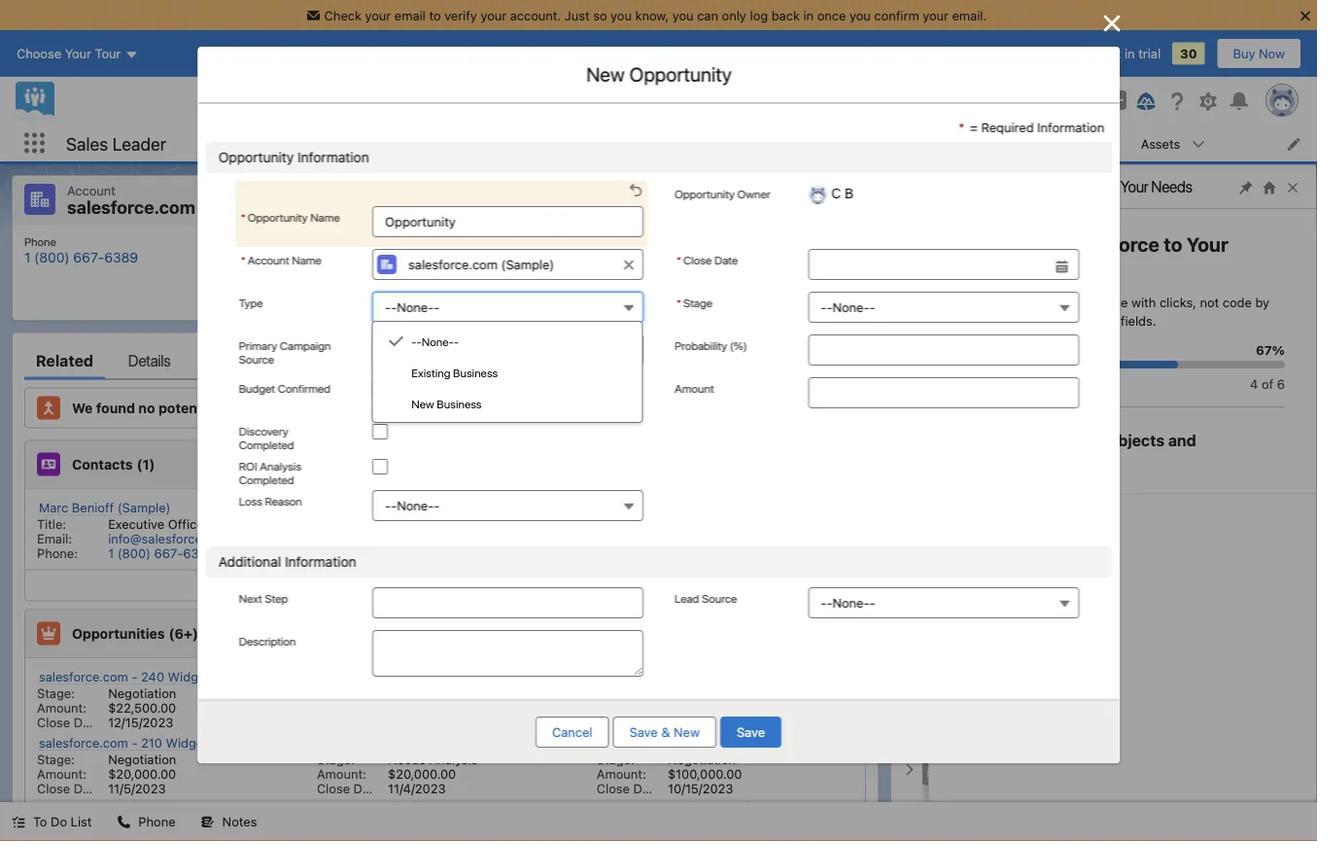 Task type: vqa. For each thing, say whether or not it's contained in the screenshot.


Task type: locate. For each thing, give the bounding box(es) containing it.
2 completed from the top
[[239, 473, 294, 486]]

1 horizontal spatial needs analysis amount:
[[597, 686, 758, 715]]

negotiation for 240
[[108, 686, 176, 701]]

0 vertical spatial marc benioff (sample) link
[[39, 500, 171, 516]]

owner inside list
[[694, 234, 727, 248]]

analysis for salesforce.com - 320 widgets (sample)
[[709, 686, 758, 701]]

widgets for $20,000.00 close date: 11/5/2023
[[166, 736, 214, 750]]

sales leader
[[66, 133, 166, 154]]

0 vertical spatial 6389
[[104, 249, 138, 265]]

account
[[67, 183, 116, 197], [1013, 194, 1062, 208], [650, 234, 691, 248], [247, 253, 289, 266]]

salesforce.com (sample)
[[67, 197, 276, 218]]

group
[[1051, 90, 1092, 113], [674, 249, 1079, 280]]

close inside $20,000.00 close date: 11/4/2023
[[317, 781, 350, 796]]

owner down opportunities link
[[737, 187, 770, 200]]

phone inside phone 1 (800) 667-6389
[[24, 234, 56, 248]]

210
[[141, 736, 162, 750]]

your left edit
[[1121, 177, 1149, 196]]

marc benioff (sample) link for send
[[1077, 736, 1209, 751]]

1 horizontal spatial you
[[673, 8, 694, 22]]

analysis
[[260, 459, 301, 473], [709, 686, 758, 701], [429, 752, 478, 767]]

amount: down opportunities image in the left of the page
[[37, 701, 87, 715]]

salesforce.com - 350 widgets (sample) element
[[305, 666, 585, 732]]

1 horizontal spatial new
[[586, 63, 625, 86]]

salesforce.com up closed won amount:
[[319, 670, 408, 684]]

--none-- inside button
[[385, 300, 439, 315]]

1 horizontal spatial source
[[702, 591, 737, 605]]

1 vertical spatial opportunities
[[72, 626, 165, 642]]

1 task from the top
[[1094, 557, 1118, 571]]

667- inside phone 1 (800) 667-6389
[[73, 249, 104, 265]]

of inside related tab panel
[[295, 400, 309, 416]]

marc inside marc benioff (sample) element
[[39, 500, 68, 515]]

67%
[[1257, 342, 1286, 357]]

text default image inside the --none-- option
[[388, 334, 404, 349]]

info@salesforce.com phone:
[[37, 531, 231, 561]]

opportunities up 240
[[72, 626, 165, 642]]

$35,000.00
[[388, 701, 457, 715]]

you right "so"
[[611, 8, 632, 22]]

completed up roi
[[239, 438, 294, 451]]

schedule
[[1062, 536, 1119, 552]]

marc benioff (sample) link down customer
[[1077, 736, 1209, 751]]

2 horizontal spatial analysis
[[709, 686, 758, 701]]

source inside lead source --none--
[[702, 591, 737, 605]]

text default image
[[201, 816, 215, 829]]

0 vertical spatial business
[[453, 366, 498, 380]]

analysis down the discovery completed
[[260, 459, 301, 473]]

owner for opportunity owner
[[737, 187, 770, 200]]

0 horizontal spatial text default image
[[12, 816, 25, 829]]

upcoming for marc
[[1032, 557, 1090, 571]]

this
[[312, 400, 338, 416]]

negotiation for 210
[[108, 752, 176, 767]]

opportunities list item
[[714, 125, 843, 161]]

make the most of salesforce with clicks, not code by learning about objects and fields.
[[961, 295, 1270, 328]]

email right up
[[1052, 713, 1085, 729]]

1 you from the top
[[958, 557, 980, 571]]

view more button
[[1051, 631, 1146, 662]]

marc down for
[[1077, 736, 1107, 750]]

dashboards
[[408, 136, 479, 151]]

* inside group
[[676, 253, 681, 266]]

negotiation amount: for $100,000.00
[[597, 752, 736, 781]]

of inside make the most of salesforce with clicks, not code by learning about objects and fields.
[[1051, 295, 1063, 309]]

objects
[[1049, 314, 1092, 328]]

negotiation amount: down 240
[[37, 686, 176, 715]]

- inside 'link'
[[692, 736, 698, 750]]

chatter inside list
[[260, 136, 304, 151]]

salesforce up and
[[1067, 295, 1129, 309]]

1 • from the left
[[1107, 430, 1113, 445]]

account.
[[341, 400, 401, 416]]

1 vertical spatial salesforce
[[1063, 233, 1160, 256]]

1 vertical spatial chatter link
[[1008, 341, 1054, 380]]

stage:
[[37, 686, 75, 701], [317, 686, 355, 701], [597, 686, 635, 701], [37, 752, 75, 767], [317, 752, 355, 767], [597, 752, 635, 767]]

0 vertical spatial task
[[1094, 557, 1118, 571]]

1 vertical spatial information
[[297, 149, 369, 165]]

you have an upcoming task with for partnership
[[958, 605, 1150, 620]]

widgets right 240
[[168, 670, 217, 684]]

step
[[265, 591, 288, 605]]

list box
[[372, 321, 643, 423]]

1 vertical spatial marc benioff (sample) link
[[1077, 736, 1209, 751]]

0 vertical spatial have
[[983, 557, 1011, 571]]

to left verify
[[429, 8, 441, 22]]

Probability (%) text field
[[808, 335, 1079, 366]]

new down the existing
[[412, 397, 434, 410]]

view more
[[1067, 639, 1129, 654]]

2 $20,000.00 from the left
[[388, 767, 456, 781]]

business for new business
[[437, 397, 482, 410]]

salesforce inside make the most of salesforce with clicks, not code by learning about objects and fields.
[[1067, 295, 1129, 309]]

6389 inside phone 1 (800) 667-6389
[[104, 249, 138, 265]]

potential
[[159, 400, 218, 416]]

1 horizontal spatial 6389
[[183, 546, 215, 561]]

0 vertical spatial --none--
[[385, 300, 439, 315]]

1 vertical spatial owner
[[694, 234, 727, 248]]

all left types
[[1200, 430, 1215, 445]]

tab list down and
[[903, 341, 1293, 380]]

date: inside $35,000.00 close date: 11/28/2023
[[354, 715, 385, 730]]

2 vertical spatial analysis
[[429, 752, 478, 767]]

source
[[239, 352, 274, 366], [702, 591, 737, 605]]

opportunities up opportunity owner
[[725, 136, 806, 151]]

=
[[970, 120, 978, 134]]

0 vertical spatial customize salesforce to your needs
[[969, 177, 1193, 196]]

contacts inside list item
[[969, 136, 1022, 151]]

send follow up email for customer conference (sample) marc benioff (sample)
[[956, 713, 1304, 750]]

0 vertical spatial name
[[310, 210, 340, 224]]

1 vertical spatial have
[[983, 605, 1011, 620]]

date: left 11/12/2023
[[634, 715, 665, 730]]

1 vertical spatial needs analysis amount:
[[317, 752, 478, 781]]

list
[[190, 125, 1318, 161], [13, 226, 1305, 320]]

close for $20,000.00 close date: 11/4/2023
[[317, 781, 350, 796]]

0 vertical spatial 1 (800) 667-6389 link
[[24, 249, 138, 265]]

2 tab list from the left
[[903, 341, 1293, 380]]

0 horizontal spatial you
[[611, 8, 632, 22]]

task image
[[923, 537, 946, 560], [923, 714, 946, 737]]

tab list containing activity
[[903, 341, 1293, 380]]

200
[[421, 736, 444, 750]]

found
[[96, 400, 135, 416]]

* for * opportunity name
[[240, 210, 245, 224]]

reason
[[264, 494, 302, 508]]

information for opportunity information
[[297, 149, 369, 165]]

activity link
[[915, 341, 973, 380]]

date: for 10/15/2023
[[634, 781, 665, 796]]

2 vertical spatial with
[[1122, 605, 1147, 620]]

have
[[983, 557, 1011, 571], [983, 605, 1011, 620]]

1 horizontal spatial text default image
[[117, 816, 131, 829]]

date: inside $22,500.00 close date: 12/15/2023
[[74, 715, 105, 730]]

needs analysis amount: down 200
[[317, 752, 478, 781]]

search... button
[[434, 86, 823, 117]]

salesforce.com - 320 widgets (sample)
[[599, 670, 833, 684]]

1 vertical spatial chatter
[[1008, 351, 1054, 370]]

new business
[[412, 397, 482, 410]]

1 vertical spatial name
[[292, 253, 321, 266]]

0 horizontal spatial $20,000.00
[[108, 767, 176, 781]]

source inside primary campaign source
[[239, 352, 274, 366]]

close inside $20,000.00 close date: 11/5/2023
[[37, 781, 70, 796]]

0 vertical spatial 1
[[24, 249, 30, 265]]

0 vertical spatial benioff
[[72, 500, 114, 515]]

salesforce.com - 350 widgets (sample)
[[319, 670, 553, 684]]

your inside "customize salesforce to your needs"
[[1187, 233, 1229, 256]]

in right back
[[804, 8, 814, 22]]

needs down 200
[[388, 752, 426, 767]]

2 you have an upcoming task with from the top
[[958, 605, 1150, 620]]

close inside $35,000.00 close date: 11/28/2023
[[317, 715, 350, 730]]

2 horizontal spatial you
[[850, 8, 871, 22]]

of up objects
[[1051, 295, 1063, 309]]

text default image
[[388, 334, 404, 349], [12, 816, 25, 829], [117, 816, 131, 829]]

lead
[[674, 591, 699, 605]]

0 horizontal spatial your
[[365, 8, 391, 22]]

6389 down officer
[[183, 546, 215, 561]]

widgets right 1,000
[[737, 736, 786, 750]]

close for $20,000.00 close date: 11/5/2023
[[37, 781, 70, 796]]

information up content
[[1037, 120, 1105, 134]]

1 vertical spatial of
[[295, 400, 309, 416]]

an down discuss
[[1014, 605, 1028, 620]]

marc inside email: product demo (sample) marc benioff (sample)
[[1082, 784, 1111, 799]]

name right st
[[292, 253, 321, 266]]

view for view all
[[422, 578, 450, 593]]

negotiation down 210
[[108, 752, 176, 767]]

0 vertical spatial email:
[[37, 531, 72, 546]]

salesforce.com up $22,500.00 close date: 12/15/2023
[[39, 670, 128, 684]]

2 upcoming from the top
[[1032, 605, 1090, 620]]

date:
[[74, 715, 105, 730], [354, 715, 385, 730], [634, 715, 665, 730], [74, 781, 105, 796], [354, 781, 385, 796], [634, 781, 665, 796]]

reports link
[[516, 125, 585, 161]]

amount: inside closed won amount:
[[317, 701, 367, 715]]

budget
[[239, 381, 275, 395]]

marc down "demo"
[[1082, 784, 1111, 799]]

$34,000.00
[[668, 701, 737, 715]]

stage
[[683, 296, 712, 309]]

stage: up the cancel button
[[597, 686, 635, 701]]

2 horizontal spatial new
[[674, 725, 700, 740]]

chatter link right home
[[248, 125, 315, 161]]

* for * account name
[[240, 253, 245, 266]]

all
[[1059, 430, 1074, 445], [1116, 430, 1131, 445], [1200, 430, 1215, 445], [454, 578, 469, 593]]

once
[[818, 8, 846, 22]]

business up new business
[[453, 366, 498, 380]]

$22,500.00
[[108, 701, 176, 715]]

0 vertical spatial with
[[1132, 295, 1157, 309]]

2 horizontal spatial view
[[1067, 639, 1096, 654]]

close inside $100,000.00 close date: 10/15/2023
[[597, 781, 630, 796]]

1 upcoming from the top
[[1032, 557, 1090, 571]]

salesforce.com for salesforce.com (sample)
[[67, 197, 195, 218]]

you up lead source, --none-- "button"
[[958, 557, 980, 571]]

* inside * stage --none--
[[676, 296, 681, 309]]

negotiation down 240
[[108, 686, 176, 701]]

1 task image from the top
[[923, 537, 946, 560]]

view up salesforce.com - 350 widgets (sample)
[[422, 578, 450, 593]]

info@salesforce.com
[[108, 531, 231, 546]]

tab list up new business
[[24, 341, 866, 380]]

contacts
[[969, 136, 1022, 151], [72, 456, 133, 472]]

* left stage
[[676, 296, 681, 309]]

salesforce
[[1038, 177, 1103, 196], [1063, 233, 1160, 256], [1067, 295, 1129, 309]]

one market st suite 300
[[201, 248, 291, 281]]

needs analysis amount: up "&"
[[597, 686, 758, 715]]

1 horizontal spatial •
[[1190, 430, 1196, 445]]

contacts inside related tab panel
[[72, 456, 133, 472]]

contacts down 'required'
[[969, 136, 1022, 151]]

2 save from the left
[[737, 725, 765, 740]]

1 horizontal spatial $20,000.00
[[388, 767, 456, 781]]

name for * opportunity name
[[310, 210, 340, 224]]

none- inside lead source --none--
[[832, 596, 870, 610]]

negotiation amount: down "&"
[[597, 752, 736, 781]]

1 vertical spatial upcoming
[[1032, 605, 1090, 620]]

salesforce.com inside salesforce.com - 350 widgets (sample) link
[[319, 670, 408, 684]]

marc benioff (sample)
[[39, 500, 171, 515]]

with inside make the most of salesforce with clicks, not code by learning about objects and fields.
[[1132, 295, 1157, 309]]

$20,000.00 inside $20,000.00 close date: 11/4/2023
[[388, 767, 456, 781]]

amount: left closed
[[317, 701, 367, 715]]

none- for lead source --none--
[[832, 596, 870, 610]]

discovery
[[239, 424, 288, 438]]

inverse image
[[1101, 12, 1124, 35]]

widgets
[[168, 670, 217, 684], [448, 670, 497, 684], [728, 670, 777, 684], [166, 736, 214, 750], [448, 736, 497, 750], [737, 736, 786, 750]]

1 vertical spatial new
[[412, 397, 434, 410]]

2 your from the left
[[481, 8, 507, 22]]

0 horizontal spatial 6389
[[104, 249, 138, 265]]

stage: inside salesforce.com - 350 widgets (sample) element
[[317, 686, 355, 701]]

1 inside marc benioff (sample) element
[[108, 546, 114, 561]]

Loss Reason button
[[372, 490, 643, 521]]

log
[[750, 8, 768, 22]]

close for $22,500.00 close date: 12/15/2023
[[37, 715, 70, 730]]

email
[[395, 8, 426, 22], [1052, 713, 1085, 729]]

new inside button
[[674, 725, 700, 740]]

none- inside * stage --none--
[[832, 300, 870, 315]]

required
[[981, 120, 1034, 134]]

0 vertical spatial phone
[[24, 234, 56, 248]]

upcoming down partnership
[[1032, 605, 1090, 620]]

view down contacts link
[[981, 194, 1009, 208]]

salesforce.com (Sample) text field
[[372, 249, 643, 280]]

salesforce.com inside salesforce.com - 320 widgets (sample) link
[[599, 670, 688, 684]]

0 horizontal spatial view
[[422, 578, 450, 593]]

1 vertical spatial completed
[[239, 473, 294, 486]]

1 horizontal spatial 1
[[108, 546, 114, 561]]

1 horizontal spatial save
[[737, 725, 765, 740]]

text default image left to
[[12, 816, 25, 829]]

1 vertical spatial you
[[958, 605, 980, 620]]

customize up the the
[[961, 233, 1059, 256]]

opportunities inside list item
[[725, 136, 806, 151]]

$20,000.00 down 200
[[388, 767, 456, 781]]

240
[[141, 670, 164, 684]]

1 have from the top
[[983, 557, 1011, 571]]

0 vertical spatial completed
[[239, 438, 294, 451]]

accounts
[[622, 136, 677, 151]]

2 you from the top
[[958, 605, 980, 620]]

tab list
[[24, 341, 866, 380], [903, 341, 1293, 380]]

date: inside $20,000.00 close date: 11/5/2023
[[74, 781, 105, 796]]

1 horizontal spatial 667-
[[154, 546, 183, 561]]

accounts list item
[[610, 125, 714, 161]]

your down the delete
[[1187, 233, 1229, 256]]

1 horizontal spatial view
[[981, 194, 1009, 208]]

• right time
[[1107, 430, 1113, 445]]

1 vertical spatial list
[[13, 226, 1305, 320]]

2 have from the top
[[983, 605, 1011, 620]]

0 horizontal spatial analysis
[[260, 459, 301, 473]]

phone inside phone button
[[138, 814, 176, 829]]

1 inside phone 1 (800) 667-6389
[[24, 249, 30, 265]]

close inside $34,000.00 close date: 11/12/2023
[[597, 715, 630, 730]]

view inside related tab panel
[[422, 578, 450, 593]]

1 vertical spatial customize
[[961, 233, 1059, 256]]

opportunities inside related tab panel
[[72, 626, 165, 642]]

salesforce.com for salesforce.com - 240 widgets (sample)
[[39, 670, 128, 684]]

none- inside button
[[397, 300, 434, 315]]

salesforce.com for salesforce.com - 210 widgets (sample)
[[39, 736, 128, 750]]

close for $100,000.00 close date: 10/15/2023
[[597, 781, 630, 796]]

view for view more
[[1067, 639, 1096, 654]]

chatter link
[[248, 125, 315, 161], [1008, 341, 1054, 380]]

date: inside $20,000.00 close date: 11/4/2023
[[354, 781, 385, 796]]

phone button
[[105, 802, 187, 841]]

you have an upcoming task with for marc
[[958, 557, 1150, 571]]

email: inside executive officer email:
[[37, 531, 72, 546]]

2 task image from the top
[[923, 714, 946, 737]]

new inside list box
[[412, 397, 434, 410]]

amount: down $35,000.00 close date: 11/28/2023
[[317, 767, 367, 781]]

executive
[[108, 517, 165, 531]]

source up budget
[[239, 352, 274, 366]]

close for $34,000.00 close date: 11/12/2023
[[597, 715, 630, 730]]

negotiation amount: down 210
[[37, 752, 176, 781]]

task for to
[[1094, 557, 1118, 571]]

an for partnership
[[1014, 605, 1028, 620]]

0 vertical spatial chatter
[[260, 136, 304, 151]]

business down 'existing business'
[[437, 397, 482, 410]]

date: inside $34,000.00 close date: 11/12/2023
[[634, 715, 665, 730]]

date: left 12/15/2023
[[74, 715, 105, 730]]

notes
[[222, 814, 257, 829]]

1 vertical spatial with
[[1122, 557, 1147, 571]]

date: for 11/12/2023
[[634, 715, 665, 730]]

have down call
[[983, 557, 1011, 571]]

1 horizontal spatial of
[[1051, 295, 1063, 309]]

call
[[983, 536, 1007, 552]]

2 vertical spatial view
[[1067, 639, 1096, 654]]

salesforce.com inside salesforce.com - 200 widgets (sample) link
[[319, 736, 408, 750]]

date: for 12/15/2023
[[74, 715, 105, 730]]

2 an from the top
[[1014, 605, 1028, 620]]

opportunities image
[[37, 622, 60, 645]]

667- down salesforce.com (sample)
[[73, 249, 104, 265]]

progress bar progress bar
[[961, 361, 1286, 369]]

needs analysis amount: inside salesforce.com - 200 widgets (sample) element
[[317, 752, 478, 781]]

* account name
[[240, 253, 321, 266]]

0 vertical spatial new
[[586, 63, 625, 86]]

0 vertical spatial salesforce
[[1038, 177, 1103, 196]]

task down call marc to schedule demo (sample)
[[1094, 557, 1118, 571]]

an up discuss
[[1014, 557, 1028, 571]]

b
[[688, 250, 697, 266]]

1 vertical spatial customize salesforce to your needs
[[961, 233, 1229, 280]]

salesforce.com down leader on the left top of page
[[67, 197, 195, 218]]

you have an upcoming task with up partnership
[[958, 557, 1150, 571]]

1 $20,000.00 from the left
[[108, 767, 176, 781]]

upcoming
[[1032, 557, 1090, 571], [1032, 605, 1090, 620]]

none- for loss reason --none--
[[397, 498, 434, 513]]

1 vertical spatial you have an upcoming task with
[[958, 605, 1150, 620]]

2 vertical spatial salesforce
[[1067, 295, 1129, 309]]

cancel
[[552, 725, 593, 740]]

needs down 320
[[668, 686, 706, 701]]

amount: inside salesforce.com - 200 widgets (sample) element
[[317, 767, 367, 781]]

customer
[[1110, 713, 1169, 729]]

salesforce.com inside salesforce.com - 240 widgets (sample) link
[[39, 670, 128, 684]]

contacts list item
[[958, 125, 1059, 161]]

to
[[429, 8, 441, 22], [1106, 177, 1118, 196], [1164, 233, 1183, 256], [1045, 536, 1058, 552]]

2 vertical spatial marc benioff (sample) link
[[1082, 784, 1213, 800]]

1 vertical spatial group
[[674, 249, 1079, 280]]

closed
[[388, 686, 429, 701]]

description
[[239, 634, 296, 648]]

source right lead
[[702, 591, 737, 605]]

1 horizontal spatial your
[[481, 8, 507, 22]]

opportunity
[[629, 63, 732, 86], [218, 149, 294, 165], [674, 187, 735, 200], [247, 210, 307, 224]]

0 horizontal spatial 1
[[24, 249, 30, 265]]

$34,000.00 close date: 11/12/2023
[[597, 701, 737, 730]]

contacts up marc benioff (sample)
[[72, 456, 133, 472]]

1 vertical spatial email:
[[956, 762, 993, 778]]

demo
[[1122, 536, 1158, 552]]

1 an from the top
[[1014, 557, 1028, 571]]

with down discuss partnership opportunities (sample)
[[1122, 605, 1147, 620]]

1 vertical spatial 667-
[[154, 546, 183, 561]]

address
[[233, 234, 274, 248]]

group up * = required information
[[1051, 90, 1092, 113]]

salesforce inside "customize salesforce to your needs"
[[1063, 233, 1160, 256]]

business for existing business
[[453, 366, 498, 380]]

None text field
[[372, 206, 643, 237], [808, 249, 1079, 280], [372, 206, 643, 237], [808, 249, 1079, 280]]

salesforce.com for salesforce.com - 1,000 widgets (sample)
[[599, 736, 688, 750]]

stage: up do
[[37, 752, 75, 767]]

2 vertical spatial benioff
[[1115, 784, 1157, 799]]

your left email.
[[923, 8, 949, 22]]

* for * = required information
[[959, 120, 965, 134]]

667- inside marc benioff (sample) element
[[154, 546, 183, 561]]

1 horizontal spatial analysis
[[429, 752, 478, 767]]

1 vertical spatial in
[[1125, 46, 1136, 61]]

chatter right home link
[[260, 136, 304, 151]]

campaigns list item
[[843, 125, 958, 161]]

needs up make at the top right of page
[[961, 257, 1020, 280]]

$20,000.00 inside $20,000.00 close date: 11/5/2023
[[108, 767, 176, 781]]

opportunities for opportunities
[[725, 136, 806, 151]]

(800) inside phone 1 (800) 667-6389
[[34, 249, 70, 265]]

you have an upcoming task with down partnership
[[958, 605, 1150, 620]]

refresh button
[[1108, 458, 1156, 489]]

1 horizontal spatial (800)
[[117, 546, 151, 561]]

1 your from the left
[[365, 8, 391, 22]]

text default image down 11/5/2023
[[117, 816, 131, 829]]

an
[[1014, 557, 1028, 571], [1014, 605, 1028, 620]]

0 horizontal spatial tab list
[[24, 341, 866, 380]]

1 vertical spatial phone
[[138, 814, 176, 829]]

with up fields.
[[1132, 295, 1157, 309]]

time
[[1078, 430, 1103, 445]]

tab list containing related
[[24, 341, 866, 380]]

0 vertical spatial in
[[804, 8, 814, 22]]

email:
[[37, 531, 72, 546], [956, 762, 993, 778]]

progress bar image
[[961, 361, 1178, 369]]

save right 1,000
[[737, 725, 765, 740]]

date: inside $100,000.00 close date: 10/15/2023
[[634, 781, 665, 796]]

code
[[1223, 295, 1253, 309]]

text default image for -
[[388, 334, 404, 349]]

1 tab list from the left
[[24, 341, 866, 380]]

completed inside roi analysis completed
[[239, 473, 294, 486]]

check
[[324, 8, 362, 22]]

negotiation down 1,000
[[668, 752, 736, 767]]

* = required information
[[959, 120, 1105, 134]]

salesforce.com up $34,000.00 close date: 11/12/2023
[[599, 670, 688, 684]]

close inside $22,500.00 close date: 12/15/2023
[[37, 715, 70, 730]]

back
[[772, 8, 800, 22]]

stage: for salesforce.com - 240 widgets (sample)
[[37, 686, 75, 701]]

1 horizontal spatial chatter
[[1008, 351, 1054, 370]]

email: right "email" image
[[956, 762, 993, 778]]

0 vertical spatial your
[[1121, 177, 1149, 196]]

owner for account owner
[[694, 234, 727, 248]]

0 horizontal spatial source
[[239, 352, 274, 366]]

marc benioff (sample) link down send follow up email for customer conference (sample) marc benioff (sample)
[[1082, 784, 1213, 800]]

1 horizontal spatial opportunities
[[725, 136, 806, 151]]

customize down contacts link
[[969, 177, 1035, 196]]

salesforce.com inside salesforce.com - 1,000 widgets (sample) 'link'
[[599, 736, 688, 750]]

--none--
[[385, 300, 439, 315], [412, 335, 459, 349]]

(sample)
[[199, 197, 276, 218], [117, 500, 171, 515], [1161, 536, 1218, 552], [1199, 585, 1256, 601], [220, 670, 273, 684], [500, 670, 553, 684], [780, 670, 833, 684], [1247, 713, 1304, 729], [218, 736, 271, 750], [500, 736, 553, 750], [789, 736, 842, 750], [1156, 736, 1209, 750], [1091, 762, 1148, 778], [1160, 784, 1213, 799]]

group up stage, --none-- button
[[674, 249, 1079, 280]]

2 horizontal spatial text default image
[[388, 334, 404, 349]]

email inside send follow up email for customer conference (sample) marc benioff (sample)
[[1052, 713, 1085, 729]]

* up billing address
[[240, 210, 245, 224]]

1 vertical spatial email
[[1052, 713, 1085, 729]]

close inside group
[[683, 253, 712, 266]]

salesforce.com inside salesforce.com - 210 widgets (sample) link
[[39, 736, 128, 750]]

stage: inside salesforce.com - 200 widgets (sample) element
[[317, 752, 355, 767]]

needs analysis amount: for $34,000.00
[[597, 686, 758, 715]]

new up search... button
[[586, 63, 625, 86]]

reports list item
[[516, 125, 610, 161]]

activity
[[915, 351, 973, 370]]

widgets inside 'link'
[[737, 736, 786, 750]]

information up step
[[284, 554, 356, 570]]

1 save from the left
[[630, 725, 658, 740]]

to down edit button
[[1164, 233, 1183, 256]]

1 completed from the top
[[239, 438, 294, 451]]

2 task from the top
[[1094, 605, 1118, 620]]

0 vertical spatial view
[[981, 194, 1009, 208]]

667- down officer
[[154, 546, 183, 561]]

date: left 10/15/2023
[[634, 781, 665, 796]]

0 vertical spatial customize
[[969, 177, 1035, 196]]

1 horizontal spatial your
[[1187, 233, 1229, 256]]

2 horizontal spatial your
[[923, 8, 949, 22]]

1 vertical spatial your
[[1187, 233, 1229, 256]]

0 vertical spatial upcoming
[[1032, 557, 1090, 571]]

with for schedule
[[1122, 557, 1147, 571]]

salesforce.com down $22,500.00 close date: 12/15/2023
[[39, 736, 128, 750]]

1 vertical spatial benioff
[[1110, 736, 1152, 750]]

analysis inside salesforce.com - 200 widgets (sample) element
[[429, 752, 478, 767]]

marc benioff (sample) link
[[39, 500, 171, 516], [1077, 736, 1209, 751], [1082, 784, 1213, 800]]

6389 down salesforce.com (sample)
[[104, 249, 138, 265]]

0 vertical spatial 667-
[[73, 249, 104, 265]]

1 vertical spatial --none--
[[412, 335, 459, 349]]

you for discuss partnership opportunities (sample)
[[958, 605, 980, 620]]

* down billing address
[[240, 253, 245, 266]]

next
[[239, 591, 262, 605]]

300
[[236, 265, 261, 281]]

negotiation for 1,000
[[668, 752, 736, 767]]

date: left "11/28/2023"
[[354, 715, 385, 730]]

0 vertical spatial needs analysis amount:
[[597, 686, 758, 715]]

--none-- option
[[373, 326, 642, 357]]

2 you from the left
[[673, 8, 694, 22]]

view left more
[[1067, 639, 1096, 654]]

1 horizontal spatial email:
[[956, 762, 993, 778]]

an for marc
[[1014, 557, 1028, 571]]

0 vertical spatial (800)
[[34, 249, 70, 265]]

salesforce.com down $34,000.00 close date: 11/12/2023
[[599, 736, 688, 750]]

chatter link for home link
[[248, 125, 315, 161]]

new for new business
[[412, 397, 434, 410]]

1 you have an upcoming task with from the top
[[958, 557, 1150, 571]]

text default image inside 'to do list' button
[[12, 816, 25, 829]]

you right task icon
[[958, 605, 980, 620]]

none- inside loss reason --none--
[[397, 498, 434, 513]]

0 horizontal spatial opportunities
[[72, 626, 165, 642]]



Task type: describe. For each thing, give the bounding box(es) containing it.
filters: all time • all activities • all types
[[1016, 430, 1251, 445]]

opportunity information
[[218, 149, 369, 165]]

2 • from the left
[[1190, 430, 1196, 445]]

more
[[1099, 639, 1129, 654]]

salesforce.com - 1,000 widgets (sample)
[[599, 736, 842, 750]]

* for * close date
[[676, 253, 681, 266]]

assets list item
[[1130, 125, 1218, 161]]

(sample) inside 'link'
[[789, 736, 842, 750]]

account owner
[[650, 234, 727, 248]]

chatter link for the "activity" link
[[1008, 341, 1054, 380]]

350
[[421, 670, 445, 684]]

stage: for salesforce.com - 320 widgets (sample)
[[597, 686, 635, 701]]

notes button
[[189, 802, 269, 841]]

all inside related tab panel
[[454, 578, 469, 593]]

group containing *
[[674, 249, 1079, 280]]

email: product demo (sample) link
[[956, 761, 1148, 778]]

opportunities
[[1111, 585, 1195, 601]]

have for call
[[983, 557, 1011, 571]]

Next Step text field
[[372, 587, 643, 619]]

loss
[[239, 494, 262, 508]]

to down content link
[[1106, 177, 1118, 196]]

for
[[1089, 713, 1106, 729]]

close for $35,000.00 close date: 11/28/2023
[[317, 715, 350, 730]]

close for * close date
[[683, 253, 712, 266]]

0 vertical spatial group
[[1051, 90, 1092, 113]]

related
[[36, 351, 93, 370]]

3 your from the left
[[923, 8, 949, 22]]

date
[[714, 253, 738, 266]]

salesforce.com - 240 widgets (sample)
[[39, 670, 273, 684]]

email: inside email: product demo (sample) marc benioff (sample)
[[956, 762, 993, 778]]

needs down assets list item
[[1152, 177, 1193, 196]]

feedback
[[997, 46, 1054, 61]]

assets link
[[1130, 125, 1193, 161]]

loss reason --none--
[[239, 494, 439, 513]]

budget confirmed
[[239, 381, 330, 395]]

market
[[230, 248, 273, 265]]

to do list button
[[0, 802, 103, 841]]

salesforce.com for salesforce.com - 320 widgets (sample)
[[599, 670, 688, 684]]

new for new opportunity
[[586, 63, 625, 86]]

list containing one market st
[[13, 226, 1305, 320]]

Lead Source button
[[808, 587, 1079, 619]]

salesforce.com - 240 widgets (sample) link
[[39, 670, 273, 685]]

$20,000.00 close date: 11/5/2023
[[37, 767, 176, 796]]

amount: up to do list
[[37, 767, 87, 781]]

duplicates
[[222, 400, 292, 416]]

67% status
[[961, 331, 1286, 391]]

text default image for to
[[12, 816, 25, 829]]

date: for 11/28/2023
[[354, 715, 385, 730]]

all right time
[[1116, 430, 1131, 445]]

analysis for salesforce.com - 200 widgets (sample)
[[429, 752, 478, 767]]

3 you from the left
[[850, 8, 871, 22]]

learning
[[961, 314, 1008, 328]]

marc inside call marc to schedule demo (sample) link
[[1010, 536, 1042, 552]]

chatter inside tab list
[[1008, 351, 1054, 370]]

widgets for $34,000.00 close date: 11/12/2023
[[728, 670, 777, 684]]

contacts for contacts
[[969, 136, 1022, 151]]

marc benioff (sample) link inside related tab panel
[[39, 500, 171, 516]]

1 you from the left
[[611, 8, 632, 22]]

now
[[1260, 46, 1286, 61]]

benioff inside marc benioff (sample) element
[[72, 500, 114, 515]]

save for save & new
[[630, 725, 658, 740]]

the
[[996, 295, 1015, 309]]

edit button
[[1137, 186, 1193, 217]]

marc benioff (sample) element
[[25, 496, 305, 563]]

partnership
[[1036, 585, 1108, 601]]

needs analysis amount: for $20,000.00
[[317, 752, 478, 781]]

lead source --none--
[[674, 591, 875, 610]]

opportunity up search... button
[[629, 63, 732, 86]]

about
[[1012, 314, 1045, 328]]

we found no potential duplicates of this account.
[[72, 400, 401, 416]]

refresh
[[1109, 466, 1155, 480]]

11/5/2023
[[108, 781, 166, 796]]

upcoming for partnership
[[1032, 605, 1090, 620]]

to left schedule at the right of the page
[[1045, 536, 1058, 552]]

forecasts link
[[315, 125, 396, 161]]

needs inside "customize salesforce to your needs"
[[961, 257, 1020, 280]]

6389 inside marc benioff (sample) element
[[183, 546, 215, 561]]

contacts image
[[37, 453, 60, 476]]

save for save
[[737, 725, 765, 740]]

discuss partnership opportunities (sample) link
[[983, 584, 1256, 601]]

contacts link
[[958, 125, 1034, 161]]

stage: for salesforce.com - 210 widgets (sample)
[[37, 752, 75, 767]]

none- for * stage --none--
[[832, 300, 870, 315]]

http://www.salesforce.com link
[[420, 249, 587, 265]]

edit
[[1154, 194, 1176, 208]]

amount: down save & new
[[597, 767, 647, 781]]

salesforce.com - 200 widgets (sample) link
[[319, 736, 553, 751]]

0 vertical spatial email
[[395, 8, 426, 22]]

opportunity up * opportunity name
[[218, 149, 294, 165]]

text default image inside phone button
[[117, 816, 131, 829]]

task for opportunities
[[1094, 605, 1118, 620]]

information for additional information
[[284, 554, 356, 570]]

info@salesforce.com link
[[108, 531, 231, 546]]

date: for 11/4/2023
[[354, 781, 385, 796]]

home
[[201, 136, 236, 151]]

opportunities for opportunities (6+)
[[72, 626, 165, 642]]

1 (800) 667-6389
[[108, 546, 215, 561]]

suite
[[201, 265, 232, 281]]

marc benioff (sample) link for email:
[[1082, 784, 1213, 800]]

related tab panel
[[24, 380, 866, 841]]

probability
[[674, 338, 727, 352]]

negotiation amount: for $22,500.00
[[37, 686, 176, 715]]

salesforce.com for salesforce.com - 200 widgets (sample)
[[319, 736, 408, 750]]

widgets for $20,000.00 close date: 11/4/2023
[[448, 736, 497, 750]]

to inside "customize salesforce to your needs"
[[1164, 233, 1183, 256]]

discovery completed
[[239, 424, 294, 451]]

send
[[956, 713, 988, 729]]

negotiation amount: for $20,000.00
[[37, 752, 176, 781]]

1 vertical spatial 1 (800) 667-6389 link
[[108, 546, 215, 561]]

stage: for salesforce.com - 350 widgets (sample)
[[317, 686, 355, 701]]

task image for "email" image
[[923, 714, 946, 737]]

$20,000.00 for 210
[[108, 767, 176, 781]]

--none-- inside option
[[412, 335, 459, 349]]

salesforce.com for salesforce.com - 350 widgets (sample)
[[319, 670, 408, 684]]

no
[[138, 400, 155, 416]]

0 horizontal spatial in
[[804, 8, 814, 22]]

none- inside option
[[422, 335, 454, 349]]

so
[[593, 8, 607, 22]]

leave feedback
[[959, 46, 1054, 61]]

clicks,
[[1160, 295, 1197, 309]]

phone for phone
[[138, 814, 176, 829]]

Description text field
[[372, 630, 643, 677]]

widgets for $35,000.00 close date: 11/28/2023
[[448, 670, 497, 684]]

you for call marc to schedule demo (sample)
[[958, 557, 980, 571]]

Stage, --None-- button
[[808, 292, 1079, 323]]

(800) inside marc benioff (sample) element
[[117, 546, 151, 561]]

email image
[[923, 762, 946, 786]]

Type button
[[372, 292, 643, 323]]

not
[[1201, 295, 1220, 309]]

widgets for $100,000.00 close date: 10/15/2023
[[737, 736, 786, 750]]

view account hierarchy
[[981, 194, 1122, 208]]

$20,000.00 for 200
[[388, 767, 456, 781]]

website http://www.salesforce.com
[[420, 234, 587, 265]]

(%)
[[730, 338, 747, 352]]

view for view account hierarchy
[[981, 194, 1009, 208]]

email.
[[953, 8, 987, 22]]

contacts for contacts (1)
[[72, 456, 133, 472]]

task image
[[923, 585, 946, 609]]

1,000
[[701, 736, 733, 750]]

one
[[201, 248, 226, 265]]

delete
[[1209, 194, 1247, 208]]

opportunity up account owner
[[674, 187, 735, 200]]

name for * account name
[[292, 253, 321, 266]]

all left time
[[1059, 430, 1074, 445]]

buy now button
[[1217, 38, 1302, 69]]

activities
[[1134, 430, 1187, 445]]

salesforce.com - 210 widgets (sample)
[[39, 736, 271, 750]]

existing
[[412, 366, 451, 380]]

task image for task icon
[[923, 537, 946, 560]]

salesforce.com - 200 widgets (sample) element
[[305, 732, 585, 798]]

with for (sample)
[[1122, 605, 1147, 620]]

additional information
[[218, 554, 356, 570]]

stage: for salesforce.com - 200 widgets (sample)
[[317, 752, 355, 767]]

* for * stage --none--
[[676, 296, 681, 309]]

existing business
[[412, 366, 498, 380]]

do
[[51, 814, 67, 829]]

date: for 11/5/2023
[[74, 781, 105, 796]]

content link
[[1059, 125, 1130, 161]]

opportunity up address
[[247, 210, 307, 224]]

know,
[[636, 8, 669, 22]]

assets
[[1141, 136, 1181, 151]]

details link
[[128, 341, 171, 380]]

campaigns
[[855, 136, 921, 151]]

1 horizontal spatial in
[[1125, 46, 1136, 61]]

marc inside send follow up email for customer conference (sample) marc benioff (sample)
[[1077, 736, 1107, 750]]

needs inside salesforce.com - 200 widgets (sample) element
[[388, 752, 426, 767]]

phone for phone 1 (800) 667-6389
[[24, 234, 56, 248]]

stage: for salesforce.com - 1,000 widgets (sample)
[[597, 752, 635, 767]]

probability (%)
[[674, 338, 747, 352]]

customize inside "customize salesforce to your needs"
[[961, 233, 1059, 256]]

0 vertical spatial information
[[1037, 120, 1105, 134]]

widgets for $22,500.00 close date: 12/15/2023
[[168, 670, 217, 684]]

delete button
[[1192, 186, 1263, 217]]

analysis inside roi analysis completed
[[260, 459, 301, 473]]

amount
[[674, 381, 714, 395]]

c b link
[[675, 250, 697, 267]]

11/28/2023
[[388, 715, 454, 730]]

can
[[697, 8, 719, 22]]

benioff inside email: product demo (sample) marc benioff (sample)
[[1115, 784, 1157, 799]]

Amount text field
[[808, 377, 1079, 408]]

benioff inside send follow up email for customer conference (sample) marc benioff (sample)
[[1110, 736, 1152, 750]]

opportunities link
[[714, 125, 818, 161]]

dashboards list item
[[396, 125, 516, 161]]

list box containing --none--
[[372, 321, 643, 423]]

website
[[420, 234, 461, 248]]

list containing home
[[190, 125, 1318, 161]]

billing
[[201, 234, 230, 248]]

next step
[[239, 591, 288, 605]]

demo
[[1050, 762, 1087, 778]]

amount: up save & new button
[[597, 701, 647, 715]]

account inside button
[[1013, 194, 1062, 208]]

view all link
[[25, 569, 865, 601]]

$22,500.00 close date: 12/15/2023
[[37, 701, 176, 730]]

most
[[1018, 295, 1048, 309]]

leave feedback link
[[959, 46, 1054, 61]]

save button
[[721, 717, 782, 748]]

have for discuss
[[983, 605, 1011, 620]]



